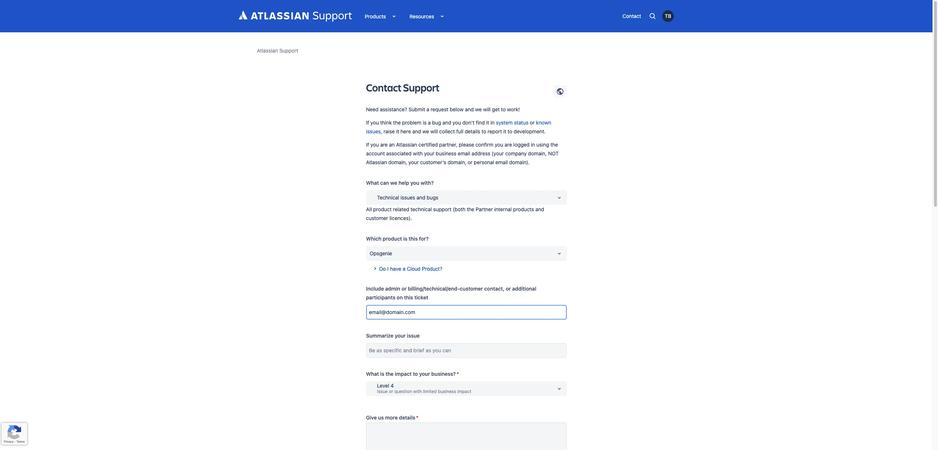 Task type: describe. For each thing, give the bounding box(es) containing it.
2 horizontal spatial atlassian
[[396, 141, 417, 148]]

it for if you think the problem is a bug and you don't find it in system status or
[[486, 119, 489, 126]]

here
[[401, 128, 411, 134]]

ticket
[[415, 294, 428, 301]]

your up level 4 issue or question with limited business impact
[[419, 371, 430, 377]]

help
[[399, 180, 409, 186]]

issue
[[407, 333, 420, 339]]

do
[[379, 266, 386, 272]]

us
[[378, 414, 384, 421]]

the up 4
[[386, 371, 394, 377]]

0 horizontal spatial in
[[491, 119, 495, 126]]

certified
[[419, 141, 438, 148]]

with inside if you are an atlassian certified partner, please confirm you are logged in using the account associated with your business email address (your company domain, not atlassian domain, your customer's domain, or personal email domain).
[[413, 150, 423, 157]]

do i have a cloud product? button
[[366, 257, 447, 276]]

atlassian logo image
[[239, 11, 352, 22]]

business?
[[432, 371, 456, 377]]

get
[[492, 106, 500, 112]]

licences).
[[390, 215, 412, 221]]

billing/technical/end-
[[408, 285, 460, 292]]

i
[[387, 266, 389, 272]]

bugs
[[427, 194, 438, 201]]

0 horizontal spatial domain,
[[388, 159, 407, 165]]

product?
[[422, 266, 443, 272]]

to down find
[[482, 128, 486, 134]]

0 vertical spatial atlassian
[[257, 47, 278, 54]]

technical
[[411, 206, 432, 212]]

or up on
[[402, 285, 407, 292]]

you up 'full'
[[453, 119, 461, 126]]

include admin or billing/technical/end-customer contact, or additional participants on this ticket
[[366, 285, 536, 301]]

limited
[[423, 389, 437, 394]]

on
[[397, 294, 403, 301]]

level
[[377, 382, 389, 389]]

issues for known issues
[[366, 128, 381, 134]]

summarize your issue
[[366, 333, 420, 339]]

not
[[548, 150, 559, 157]]

logged
[[514, 141, 530, 148]]

bug
[[432, 119, 441, 126]]

full
[[456, 128, 464, 134]]

products
[[365, 13, 386, 19]]

1 vertical spatial a
[[428, 119, 431, 126]]

or inside if you are an atlassian certified partner, please confirm you are logged in using the account associated with your business email address (your company domain, not atlassian domain, your customer's domain, or personal email domain).
[[468, 159, 473, 165]]

admin
[[385, 285, 400, 292]]

support for atlassian support
[[279, 47, 298, 54]]

or inside level 4 issue or question with limited business impact
[[389, 389, 393, 394]]

1 are from the left
[[380, 141, 388, 148]]

which product is this for?
[[366, 236, 429, 242]]

1 horizontal spatial atlassian
[[366, 159, 387, 165]]

technical
[[377, 194, 399, 201]]

contact support
[[366, 80, 440, 94]]

confirm
[[476, 141, 494, 148]]

need assistance? submit a request below and we will get to work!
[[366, 106, 520, 112]]

work!
[[507, 106, 520, 112]]

issues for technical issues and bugs
[[401, 194, 415, 201]]

cloud
[[407, 266, 421, 272]]

please
[[459, 141, 474, 148]]

contact link
[[619, 11, 645, 22]]

if you think the problem is a bug and you don't find it in system status or
[[366, 119, 536, 126]]

need
[[366, 106, 379, 112]]

give us more details *
[[366, 414, 419, 421]]

(your
[[492, 150, 504, 157]]

participants
[[366, 294, 396, 301]]

a for cloud
[[403, 266, 406, 272]]

product for which
[[383, 236, 402, 242]]

domain).
[[509, 159, 530, 165]]

1 vertical spatial we
[[423, 128, 429, 134]]

request
[[431, 106, 449, 112]]

0 vertical spatial will
[[483, 106, 491, 112]]

using
[[537, 141, 549, 148]]

submit
[[409, 106, 425, 112]]

don't
[[463, 119, 475, 126]]

raise
[[384, 128, 395, 134]]

status
[[514, 119, 529, 126]]

below
[[450, 106, 464, 112]]

open image
[[555, 193, 564, 202]]

associated
[[386, 150, 412, 157]]

,
[[381, 128, 382, 134]]

customer inside "include admin or billing/technical/end-customer contact, or additional participants on this ticket"
[[460, 285, 483, 292]]

business inside if you are an atlassian certified partner, please confirm you are logged in using the account associated with your business email address (your company domain, not atlassian domain, your customer's domain, or personal email domain).
[[436, 150, 457, 157]]

technical issues and bugs
[[377, 194, 438, 201]]

0 vertical spatial email
[[458, 150, 470, 157]]

known issues
[[366, 119, 552, 134]]

partner
[[476, 206, 493, 212]]

0 horizontal spatial will
[[431, 128, 438, 134]]

1 horizontal spatial domain,
[[448, 159, 466, 165]]

products button
[[359, 11, 400, 22]]

you up "(your" on the top
[[495, 141, 503, 148]]

report
[[488, 128, 502, 134]]

all product related technical support (both the partner internal products and customer licences).
[[366, 206, 544, 221]]

it for , raise it here and we will collect full details to report it to development.
[[504, 128, 506, 134]]

question
[[394, 389, 412, 394]]

0 vertical spatial details
[[465, 128, 480, 134]]

related
[[393, 206, 409, 212]]

product for all
[[373, 206, 392, 212]]

internal
[[494, 206, 512, 212]]

what for what is the impact to your business? *
[[366, 371, 379, 377]]

1 open image from the top
[[555, 249, 564, 258]]

atlassian support
[[257, 47, 298, 54]]

to down system status link
[[508, 128, 513, 134]]

resources
[[410, 13, 434, 19]]

contact for contact
[[623, 13, 641, 19]]

business inside level 4 issue or question with limited business impact
[[438, 389, 456, 394]]

system status link
[[496, 119, 529, 126]]

contact for contact support
[[366, 80, 402, 94]]

the inside if you are an atlassian certified partner, please confirm you are logged in using the account associated with your business email address (your company domain, not atlassian domain, your customer's domain, or personal email domain).
[[551, 141, 558, 148]]

issue
[[377, 389, 388, 394]]

and down problem
[[412, 128, 421, 134]]



Task type: vqa. For each thing, say whether or not it's contained in the screenshot.
will
yes



Task type: locate. For each thing, give the bounding box(es) containing it.
this inside "include admin or billing/technical/end-customer contact, or additional participants on this ticket"
[[404, 294, 413, 301]]

resources dropdown image
[[434, 12, 443, 21]]

open image
[[555, 249, 564, 258], [555, 384, 564, 393]]

email
[[458, 150, 470, 157], [496, 159, 508, 165]]

a right the submit
[[427, 106, 429, 112]]

0 vertical spatial a
[[427, 106, 429, 112]]

email down "(your" on the top
[[496, 159, 508, 165]]

and right products
[[536, 206, 544, 212]]

0 horizontal spatial contact
[[366, 80, 402, 94]]

1 vertical spatial with
[[413, 389, 422, 394]]

with left limited
[[413, 389, 422, 394]]

, raise it here and we will collect full details to report it to development.
[[381, 128, 546, 134]]

the right (both on the left
[[467, 206, 475, 212]]

1 vertical spatial impact
[[457, 389, 471, 394]]

2 horizontal spatial is
[[423, 119, 427, 126]]

impact
[[395, 371, 412, 377], [457, 389, 471, 394]]

1 vertical spatial will
[[431, 128, 438, 134]]

assistance?
[[380, 106, 407, 112]]

personal
[[474, 159, 494, 165]]

customer down all
[[366, 215, 388, 221]]

if up 'account'
[[366, 141, 369, 148]]

1 horizontal spatial in
[[531, 141, 535, 148]]

domain,
[[528, 150, 547, 157], [388, 159, 407, 165], [448, 159, 466, 165]]

0 horizontal spatial issues
[[366, 128, 381, 134]]

contact,
[[484, 285, 505, 292]]

an
[[389, 141, 395, 148]]

what can we help you with?
[[366, 180, 434, 186]]

give
[[366, 414, 377, 421]]

if down need
[[366, 119, 369, 126]]

1 vertical spatial product
[[383, 236, 402, 242]]

if
[[366, 119, 369, 126], [366, 141, 369, 148]]

what is the impact to your business? *
[[366, 371, 459, 377]]

0 vertical spatial we
[[475, 106, 482, 112]]

products image
[[386, 12, 395, 21]]

0 vertical spatial with
[[413, 150, 423, 157]]

* right business?
[[457, 371, 459, 377]]

0 vertical spatial customer
[[366, 215, 388, 221]]

are
[[380, 141, 388, 148], [505, 141, 512, 148]]

2 what from the top
[[366, 371, 379, 377]]

the up the not at the top of the page
[[551, 141, 558, 148]]

support for contact support
[[403, 80, 440, 94]]

0 vertical spatial what
[[366, 180, 379, 186]]

to
[[501, 106, 506, 112], [482, 128, 486, 134], [508, 128, 513, 134], [413, 371, 418, 377]]

in left using
[[531, 141, 535, 148]]

1 vertical spatial support
[[403, 80, 440, 94]]

issues down think
[[366, 128, 381, 134]]

0 vertical spatial this
[[409, 236, 418, 242]]

impact inside level 4 issue or question with limited business impact
[[457, 389, 471, 394]]

are up company
[[505, 141, 512, 148]]

known issues link
[[366, 119, 552, 134]]

and right below
[[465, 106, 474, 112]]

1 horizontal spatial support
[[403, 80, 440, 94]]

0 vertical spatial is
[[423, 119, 427, 126]]

or
[[530, 119, 535, 126], [468, 159, 473, 165], [402, 285, 407, 292], [506, 285, 511, 292], [389, 389, 393, 394]]

1 vertical spatial in
[[531, 141, 535, 148]]

4
[[391, 382, 394, 389]]

(both
[[453, 206, 466, 212]]

which
[[366, 236, 382, 242]]

summarize
[[366, 333, 394, 339]]

or left personal
[[468, 159, 473, 165]]

1 horizontal spatial are
[[505, 141, 512, 148]]

if inside if you are an atlassian certified partner, please confirm you are logged in using the account associated with your business email address (your company domain, not atlassian domain, your customer's domain, or personal email domain).
[[366, 141, 369, 148]]

2 vertical spatial is
[[380, 371, 384, 377]]

you left think
[[371, 119, 379, 126]]

or right issue
[[389, 389, 393, 394]]

0 horizontal spatial support
[[279, 47, 298, 54]]

is up level
[[380, 371, 384, 377]]

we up certified at the left of page
[[423, 128, 429, 134]]

business right limited
[[438, 389, 456, 394]]

1 vertical spatial email
[[496, 159, 508, 165]]

opsgenie
[[370, 250, 392, 256]]

0 horizontal spatial impact
[[395, 371, 412, 377]]

and inside all product related technical support (both the partner internal products and customer licences).
[[536, 206, 544, 212]]

1 vertical spatial open image
[[555, 384, 564, 393]]

0 vertical spatial in
[[491, 119, 495, 126]]

issues up related
[[401, 194, 415, 201]]

will left get
[[483, 106, 491, 112]]

this left for?
[[409, 236, 418, 242]]

account avatar image
[[662, 10, 674, 22]]

atlassian support link
[[257, 46, 298, 55]]

will
[[483, 106, 491, 112], [431, 128, 438, 134]]

we right can
[[390, 180, 397, 186]]

1 vertical spatial *
[[416, 414, 419, 421]]

0 horizontal spatial email
[[458, 150, 470, 157]]

system
[[496, 119, 513, 126]]

support up the submit
[[403, 80, 440, 94]]

products
[[513, 206, 534, 212]]

the
[[393, 119, 401, 126], [551, 141, 558, 148], [467, 206, 475, 212], [386, 371, 394, 377]]

in inside if you are an atlassian certified partner, please confirm you are logged in using the account associated with your business email address (your company domain, not atlassian domain, your customer's domain, or personal email domain).
[[531, 141, 535, 148]]

1 horizontal spatial email
[[496, 159, 508, 165]]

customer's
[[420, 159, 446, 165]]

2 vertical spatial we
[[390, 180, 397, 186]]

Summarize your issue text field
[[366, 343, 567, 358]]

0 vertical spatial support
[[279, 47, 298, 54]]

a for request
[[427, 106, 429, 112]]

the right think
[[393, 119, 401, 126]]

1 vertical spatial details
[[399, 414, 416, 421]]

are left an
[[380, 141, 388, 148]]

1 horizontal spatial is
[[403, 236, 407, 242]]

0 horizontal spatial customer
[[366, 215, 388, 221]]

1 vertical spatial contact
[[366, 80, 402, 94]]

a left bug
[[428, 119, 431, 126]]

domain, down partner,
[[448, 159, 466, 165]]

can
[[380, 180, 389, 186]]

with?
[[421, 180, 434, 186]]

details right more
[[399, 414, 416, 421]]

1 vertical spatial what
[[366, 371, 379, 377]]

2 horizontal spatial we
[[475, 106, 482, 112]]

your down associated
[[409, 159, 419, 165]]

account
[[366, 150, 385, 157]]

level 4 issue or question with limited business impact
[[377, 382, 471, 394]]

1 vertical spatial issues
[[401, 194, 415, 201]]

business down partner,
[[436, 150, 457, 157]]

this right on
[[404, 294, 413, 301]]

or right contact,
[[506, 285, 511, 292]]

0 horizontal spatial are
[[380, 141, 388, 148]]

company
[[505, 150, 527, 157]]

1 horizontal spatial contact
[[623, 13, 641, 19]]

*
[[457, 371, 459, 377], [416, 414, 419, 421]]

issues
[[366, 128, 381, 134], [401, 194, 415, 201]]

a inside button
[[403, 266, 406, 272]]

for?
[[419, 236, 429, 242]]

include
[[366, 285, 384, 292]]

0 vertical spatial impact
[[395, 371, 412, 377]]

and up collect
[[443, 119, 451, 126]]

if for if you are an atlassian certified partner, please confirm you are logged in using the account associated with your business email address (your company domain, not atlassian domain, your customer's domain, or personal email domain).
[[366, 141, 369, 148]]

is left for?
[[403, 236, 407, 242]]

with inside level 4 issue or question with limited business impact
[[413, 389, 422, 394]]

customer inside all product related technical support (both the partner internal products and customer licences).
[[366, 215, 388, 221]]

0 vertical spatial issues
[[366, 128, 381, 134]]

2 vertical spatial atlassian
[[366, 159, 387, 165]]

what left can
[[366, 180, 379, 186]]

will down bug
[[431, 128, 438, 134]]

it right find
[[486, 119, 489, 126]]

resources button
[[404, 11, 449, 22]]

product inside all product related technical support (both the partner internal products and customer licences).
[[373, 206, 392, 212]]

1 vertical spatial this
[[404, 294, 413, 301]]

1 horizontal spatial details
[[465, 128, 480, 134]]

0 vertical spatial open image
[[555, 249, 564, 258]]

if you are an atlassian certified partner, please confirm you are logged in using the account associated with your business email address (your company domain, not atlassian domain, your customer's domain, or personal email domain).
[[366, 141, 559, 165]]

with
[[413, 150, 423, 157], [413, 389, 422, 394]]

1 horizontal spatial we
[[423, 128, 429, 134]]

2 open image from the top
[[555, 384, 564, 393]]

your left issue
[[395, 333, 406, 339]]

your down certified at the left of page
[[424, 150, 435, 157]]

0 horizontal spatial atlassian
[[257, 47, 278, 54]]

2 if from the top
[[366, 141, 369, 148]]

0 vertical spatial if
[[366, 119, 369, 126]]

problem
[[402, 119, 422, 126]]

development.
[[514, 128, 546, 134]]

support down atlassian logo
[[279, 47, 298, 54]]

1 horizontal spatial will
[[483, 106, 491, 112]]

customer
[[366, 215, 388, 221], [460, 285, 483, 292]]

you up 'account'
[[371, 141, 379, 148]]

contact
[[623, 13, 641, 19], [366, 80, 402, 94]]

a
[[427, 106, 429, 112], [428, 119, 431, 126], [403, 266, 406, 272]]

what
[[366, 180, 379, 186], [366, 371, 379, 377]]

it
[[486, 119, 489, 126], [396, 128, 399, 134], [504, 128, 506, 134]]

0 horizontal spatial details
[[399, 414, 416, 421]]

1 what from the top
[[366, 180, 379, 186]]

0 horizontal spatial it
[[396, 128, 399, 134]]

find
[[476, 119, 485, 126]]

it down system on the right top of the page
[[504, 128, 506, 134]]

0 horizontal spatial is
[[380, 371, 384, 377]]

think
[[380, 119, 392, 126]]

* right more
[[416, 414, 419, 421]]

a right have
[[403, 266, 406, 272]]

is left bug
[[423, 119, 427, 126]]

product down technical
[[373, 206, 392, 212]]

address
[[472, 150, 490, 157]]

domain, down associated
[[388, 159, 407, 165]]

details down don't
[[465, 128, 480, 134]]

1 vertical spatial if
[[366, 141, 369, 148]]

2 horizontal spatial domain,
[[528, 150, 547, 157]]

1 vertical spatial business
[[438, 389, 456, 394]]

we up find
[[475, 106, 482, 112]]

impact right limited
[[457, 389, 471, 394]]

in up report
[[491, 119, 495, 126]]

partner,
[[439, 141, 458, 148]]

2 vertical spatial a
[[403, 266, 406, 272]]

1 horizontal spatial *
[[457, 371, 459, 377]]

you right help at the left of the page
[[411, 180, 419, 186]]

impact up question
[[395, 371, 412, 377]]

1 if from the top
[[366, 119, 369, 126]]

1 horizontal spatial it
[[486, 119, 489, 126]]

collect
[[439, 128, 455, 134]]

1 horizontal spatial impact
[[457, 389, 471, 394]]

more
[[385, 414, 398, 421]]

contact up assistance?
[[366, 80, 402, 94]]

1 vertical spatial customer
[[460, 285, 483, 292]]

1 vertical spatial is
[[403, 236, 407, 242]]

what for what can we help you with?
[[366, 180, 379, 186]]

is
[[423, 119, 427, 126], [403, 236, 407, 242], [380, 371, 384, 377]]

2 horizontal spatial it
[[504, 128, 506, 134]]

or up development.
[[530, 119, 535, 126]]

1 vertical spatial atlassian
[[396, 141, 417, 148]]

0 horizontal spatial we
[[390, 180, 397, 186]]

customer left contact,
[[460, 285, 483, 292]]

0 vertical spatial contact
[[623, 13, 641, 19]]

to up level 4 issue or question with limited business impact
[[413, 371, 418, 377]]

product right which at the bottom
[[383, 236, 402, 242]]

to right get
[[501, 106, 506, 112]]

contact left "search page" icon
[[623, 13, 641, 19]]

details
[[465, 128, 480, 134], [399, 414, 416, 421]]

domain, down using
[[528, 150, 547, 157]]

0 vertical spatial business
[[436, 150, 457, 157]]

1 horizontal spatial issues
[[401, 194, 415, 201]]

product
[[373, 206, 392, 212], [383, 236, 402, 242]]

0 vertical spatial product
[[373, 206, 392, 212]]

have
[[390, 266, 401, 272]]

do i have a cloud product?
[[379, 266, 443, 272]]

2 are from the left
[[505, 141, 512, 148]]

1 horizontal spatial customer
[[460, 285, 483, 292]]

0 horizontal spatial *
[[416, 414, 419, 421]]

additional
[[512, 285, 536, 292]]

support
[[433, 206, 452, 212]]

0 vertical spatial *
[[457, 371, 459, 377]]

Include admin or billing/technical/end-customer contact, or additional participants on this ticket text field
[[366, 305, 567, 320]]

if for if you think the problem is a bug and you don't find it in system status or
[[366, 119, 369, 126]]

atlassian
[[257, 47, 278, 54], [396, 141, 417, 148], [366, 159, 387, 165]]

what up level
[[366, 371, 379, 377]]

email down "please"
[[458, 150, 470, 157]]

and left bugs
[[417, 194, 425, 201]]

search page image
[[649, 12, 657, 20]]

the inside all product related technical support (both the partner internal products and customer licences).
[[467, 206, 475, 212]]

with down certified at the left of page
[[413, 150, 423, 157]]

it left here
[[396, 128, 399, 134]]

contact inside contact link
[[623, 13, 641, 19]]

issues inside known issues
[[366, 128, 381, 134]]



